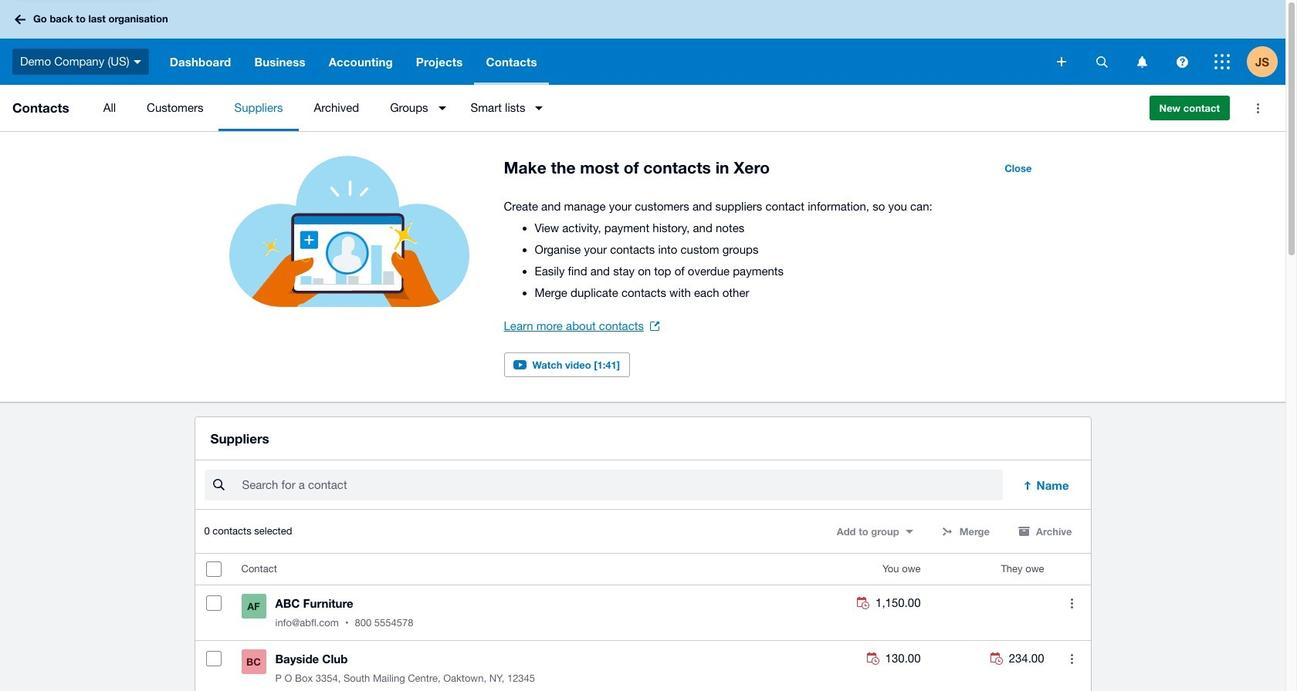 Task type: describe. For each thing, give the bounding box(es) containing it.
2 svg image from the left
[[1137, 56, 1147, 68]]

1 svg image from the left
[[1096, 56, 1108, 68]]



Task type: vqa. For each thing, say whether or not it's contained in the screenshot.
right svg icon
yes



Task type: locate. For each thing, give the bounding box(es) containing it.
contact list table element
[[195, 555, 1091, 692]]

svg image
[[15, 14, 25, 24], [1214, 54, 1230, 69], [1057, 57, 1066, 66], [133, 60, 141, 64]]

banner
[[0, 0, 1285, 85]]

0 horizontal spatial svg image
[[1096, 56, 1108, 68]]

Search for a contact field
[[240, 471, 1003, 500]]

actions menu image
[[1242, 93, 1273, 124]]

2 horizontal spatial svg image
[[1176, 56, 1188, 68]]

3 svg image from the left
[[1176, 56, 1188, 68]]

1 horizontal spatial svg image
[[1137, 56, 1147, 68]]

menu
[[88, 85, 1137, 131]]

svg image
[[1096, 56, 1108, 68], [1137, 56, 1147, 68], [1176, 56, 1188, 68]]



